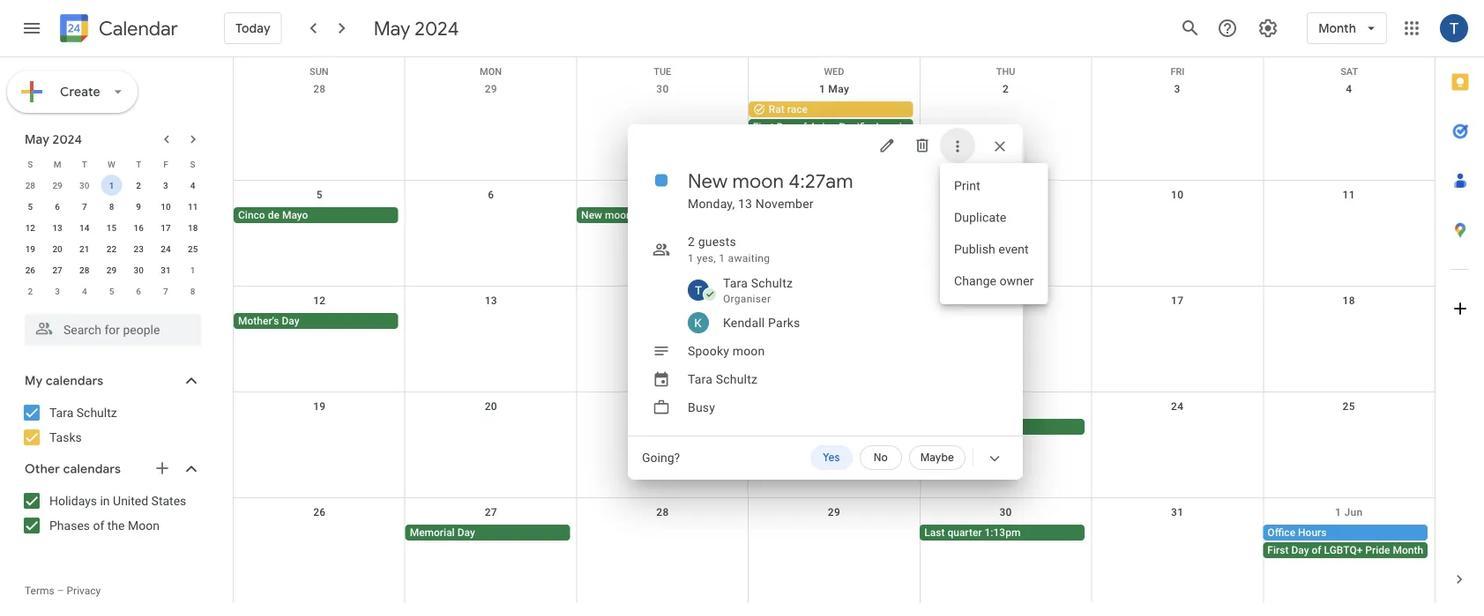 Task type: locate. For each thing, give the bounding box(es) containing it.
hours
[[1299, 527, 1327, 539]]

1 june element
[[182, 259, 203, 281]]

0 horizontal spatial tara
[[49, 405, 73, 420]]

1 vertical spatial tara schultz
[[49, 405, 117, 420]]

0 horizontal spatial 25
[[188, 244, 198, 254]]

19 down mother's day button
[[313, 401, 326, 413]]

31 element
[[155, 259, 176, 281]]

28
[[313, 83, 326, 95], [25, 180, 35, 191], [79, 265, 90, 275], [657, 506, 669, 519]]

t left f
[[136, 159, 141, 169]]

19 element
[[20, 238, 41, 259]]

7 june element
[[155, 281, 176, 302]]

asian
[[810, 121, 837, 133]]

0 vertical spatial of
[[797, 121, 807, 133]]

16 down "owner"
[[1000, 295, 1013, 307]]

schultz down spooky moon
[[716, 372, 758, 386]]

tara schultz, attending, organiser tree item
[[663, 272, 1023, 309]]

4 up 11 element
[[190, 180, 195, 191]]

1 horizontal spatial 7
[[163, 286, 168, 296]]

0 horizontal spatial 18
[[188, 222, 198, 233]]

1 vertical spatial 19
[[313, 401, 326, 413]]

16 element
[[128, 217, 149, 238]]

s right f
[[190, 159, 196, 169]]

0 horizontal spatial 26
[[25, 265, 35, 275]]

10 for sun
[[1172, 189, 1184, 201]]

1 horizontal spatial 12
[[313, 295, 326, 307]]

1 horizontal spatial 25
[[1343, 401, 1356, 413]]

8 up the (no title) button
[[831, 189, 838, 201]]

7 down "30 april" element
[[82, 201, 87, 212]]

2 horizontal spatial 5
[[316, 189, 323, 201]]

calendars inside other calendars dropdown button
[[63, 461, 121, 477]]

0 vertical spatial 16
[[134, 222, 144, 233]]

first day of lgbtq+ pride month button
[[1264, 543, 1428, 558]]

0 vertical spatial first
[[753, 121, 774, 133]]

0 vertical spatial 18
[[188, 222, 198, 233]]

7 for sun
[[660, 189, 666, 201]]

None search field
[[0, 307, 219, 346]]

calendar
[[99, 16, 178, 41]]

my calendars
[[25, 373, 104, 389]]

5 up 12 element
[[28, 201, 33, 212]]

21 left busy
[[657, 401, 669, 413]]

memorial
[[410, 527, 455, 539]]

29
[[485, 83, 498, 95], [52, 180, 62, 191], [107, 265, 117, 275], [828, 506, 841, 519]]

quarter
[[777, 315, 812, 327], [948, 527, 982, 539]]

12 up mother's day button
[[313, 295, 326, 307]]

28 down sun
[[313, 83, 326, 95]]

2 horizontal spatial of
[[1312, 544, 1322, 557]]

0 horizontal spatial quarter
[[777, 315, 812, 327]]

of down hours
[[1312, 544, 1322, 557]]

other calendars
[[25, 461, 121, 477]]

november
[[756, 196, 814, 211]]

0 horizontal spatial 10
[[161, 201, 171, 212]]

4
[[1346, 83, 1353, 95], [190, 180, 195, 191], [82, 286, 87, 296]]

0 horizontal spatial 17
[[161, 222, 171, 233]]

day
[[777, 121, 795, 133], [282, 315, 300, 327], [458, 527, 475, 539], [1292, 544, 1310, 557]]

1 horizontal spatial 19
[[313, 401, 326, 413]]

27 up memorial day button
[[485, 506, 498, 519]]

new
[[688, 169, 728, 193], [582, 209, 603, 221]]

new inside new moon 4:27am monday, 13 november
[[688, 169, 728, 193]]

s
[[28, 159, 33, 169], [190, 159, 196, 169]]

calendars right my
[[46, 373, 104, 389]]

row group containing 28
[[17, 175, 206, 302]]

first down 'organiser'
[[753, 315, 774, 327]]

26 element
[[20, 259, 41, 281]]

moon
[[733, 169, 784, 193], [605, 209, 632, 221], [733, 344, 765, 358]]

first quarter 7:48am
[[753, 315, 850, 327]]

0 horizontal spatial new
[[582, 209, 603, 221]]

no button
[[860, 446, 902, 470]]

3
[[1175, 83, 1181, 95], [163, 180, 168, 191], [55, 286, 60, 296]]

1 horizontal spatial 16
[[1000, 295, 1013, 307]]

0 vertical spatial 19
[[25, 244, 35, 254]]

6 inside row
[[136, 286, 141, 296]]

2 vertical spatial tara
[[49, 405, 73, 420]]

0 horizontal spatial 8
[[109, 201, 114, 212]]

schultz down my calendars dropdown button
[[77, 405, 117, 420]]

title)
[[773, 209, 795, 221]]

tara schultz down spooky moon
[[688, 372, 758, 386]]

1 horizontal spatial quarter
[[948, 527, 982, 539]]

kendall parks tree item
[[663, 309, 1023, 337]]

15
[[107, 222, 117, 233]]

row group
[[17, 175, 206, 302]]

2 vertical spatial first
[[1268, 544, 1289, 557]]

29 down yes
[[828, 506, 841, 519]]

23
[[134, 244, 144, 254]]

0 vertical spatial 24
[[161, 244, 171, 254]]

tab list
[[1436, 57, 1485, 555]]

rat race
[[769, 103, 808, 116]]

24 inside row group
[[161, 244, 171, 254]]

de
[[268, 209, 280, 221]]

11 for may 2024
[[188, 201, 198, 212]]

19 down 12 element
[[25, 244, 35, 254]]

thu
[[997, 66, 1016, 77]]

25
[[188, 244, 198, 254], [1343, 401, 1356, 413]]

last quarter 1:13pm button
[[920, 525, 1085, 541]]

31 inside grid
[[1172, 506, 1184, 519]]

2 s from the left
[[190, 159, 196, 169]]

19
[[25, 244, 35, 254], [313, 401, 326, 413]]

cinco
[[238, 209, 265, 221]]

show additional actions image
[[986, 450, 1004, 468]]

1 horizontal spatial 6
[[136, 286, 141, 296]]

2 horizontal spatial may
[[829, 83, 850, 95]]

1 vertical spatial may 2024
[[25, 131, 82, 147]]

7 up new moon 11:22pm button
[[660, 189, 666, 201]]

1
[[820, 83, 826, 95], [109, 180, 114, 191], [688, 252, 694, 265], [719, 252, 726, 265], [190, 265, 195, 275], [1336, 506, 1342, 519]]

tara up tasks
[[49, 405, 73, 420]]

schultz up 'organiser'
[[751, 276, 793, 290]]

1 horizontal spatial 18
[[1343, 295, 1356, 307]]

1 horizontal spatial 20
[[485, 401, 498, 413]]

11
[[1343, 189, 1356, 201], [188, 201, 198, 212]]

27 for 1
[[52, 265, 62, 275]]

5
[[316, 189, 323, 201], [28, 201, 33, 212], [109, 286, 114, 296]]

20
[[52, 244, 62, 254], [485, 401, 498, 413]]

1 vertical spatial 3
[[163, 180, 168, 191]]

2 horizontal spatial 4
[[1346, 83, 1353, 95]]

2 vertical spatial 3
[[55, 286, 60, 296]]

0 horizontal spatial 2024
[[53, 131, 82, 147]]

1 horizontal spatial tara schultz
[[688, 372, 758, 386]]

calendar element
[[56, 11, 178, 49]]

moon inside new moon 4:27am monday, 13 november
[[733, 169, 784, 193]]

maybe
[[921, 451, 955, 465]]

0 vertical spatial new
[[688, 169, 728, 193]]

7 for may 2024
[[82, 201, 87, 212]]

11 inside grid
[[1343, 189, 1356, 201]]

0 horizontal spatial 6
[[55, 201, 60, 212]]

16 up 23
[[134, 222, 144, 233]]

12 up 19 element
[[25, 222, 35, 233]]

0 vertical spatial 31
[[161, 265, 171, 275]]

13 element
[[47, 217, 68, 238]]

holidays in united states
[[49, 494, 186, 508]]

8 inside grid
[[831, 189, 838, 201]]

moon left 11:22pm on the top left
[[605, 209, 632, 221]]

moon inside button
[[605, 209, 632, 221]]

3 down f
[[163, 180, 168, 191]]

m
[[54, 159, 61, 169]]

0 horizontal spatial may
[[25, 131, 49, 147]]

24
[[161, 244, 171, 254], [1172, 401, 1184, 413]]

cell containing office hours
[[1264, 525, 1435, 560]]

1 vertical spatial 13
[[52, 222, 62, 233]]

first day of asian pacific american heritage month button
[[749, 119, 996, 135]]

0 horizontal spatial 5
[[28, 201, 33, 212]]

5 inside row
[[109, 286, 114, 296]]

spooky moon
[[688, 344, 765, 358]]

1 horizontal spatial month
[[1319, 20, 1357, 36]]

3 down fri in the right of the page
[[1175, 83, 1181, 95]]

27 up 3 june element
[[52, 265, 62, 275]]

other
[[25, 461, 60, 477]]

6 for sun
[[488, 189, 494, 201]]

moon down kendall
[[733, 344, 765, 358]]

main drawer image
[[21, 18, 42, 39]]

moon for 4:27am
[[733, 169, 784, 193]]

quarter for 1:13pm
[[948, 527, 982, 539]]

1 left jun
[[1336, 506, 1342, 519]]

moon up (no
[[733, 169, 784, 193]]

s up 28 april element at the left top
[[28, 159, 33, 169]]

20 inside grid
[[485, 401, 498, 413]]

1 vertical spatial new
[[582, 209, 603, 221]]

row
[[234, 57, 1435, 77], [234, 75, 1435, 181], [17, 154, 206, 175], [17, 175, 206, 196], [234, 181, 1435, 287], [17, 196, 206, 217], [17, 217, 206, 238], [17, 238, 206, 259], [17, 259, 206, 281], [17, 281, 206, 302], [234, 287, 1435, 393], [234, 393, 1435, 498], [234, 498, 1435, 604]]

event
[[999, 242, 1029, 257]]

month right pride
[[1394, 544, 1424, 557]]

1:13pm
[[985, 527, 1021, 539]]

0 horizontal spatial 31
[[161, 265, 171, 275]]

calendars for my calendars
[[46, 373, 104, 389]]

day right memorial
[[458, 527, 475, 539]]

29 down m
[[52, 180, 62, 191]]

1 vertical spatial 16
[[1000, 295, 1013, 307]]

0 horizontal spatial 4
[[82, 286, 87, 296]]

18
[[188, 222, 198, 233], [1343, 295, 1356, 307]]

2 guests 1 yes, 1 awaiting
[[688, 234, 770, 265]]

16
[[134, 222, 144, 233], [1000, 295, 1013, 307]]

1 horizontal spatial 8
[[190, 286, 195, 296]]

8 for may 2024
[[109, 201, 114, 212]]

0 vertical spatial 17
[[161, 222, 171, 233]]

my calendars list
[[4, 399, 219, 452]]

7 inside row
[[163, 286, 168, 296]]

2 horizontal spatial month
[[1394, 544, 1424, 557]]

calendar heading
[[95, 16, 178, 41]]

28 left the 29 april element
[[25, 180, 35, 191]]

9
[[136, 201, 141, 212]]

0 horizontal spatial 24
[[161, 244, 171, 254]]

cell
[[234, 101, 405, 154], [405, 101, 577, 154], [577, 101, 749, 154], [749, 101, 996, 154], [920, 101, 1092, 154], [1092, 101, 1264, 154], [1264, 101, 1435, 154], [405, 207, 577, 225], [920, 207, 1092, 225], [1092, 207, 1264, 225], [1264, 207, 1435, 225], [405, 313, 577, 331], [577, 313, 749, 331], [920, 313, 1092, 331], [1264, 313, 1435, 331], [234, 419, 405, 437], [405, 419, 577, 437], [577, 419, 749, 437], [749, 419, 920, 437], [1092, 419, 1264, 437], [1264, 419, 1435, 437], [234, 525, 405, 560], [577, 525, 749, 560], [749, 525, 920, 560], [1092, 525, 1264, 560], [1264, 525, 1435, 560]]

heritage
[[922, 121, 963, 133]]

10 inside grid
[[1172, 189, 1184, 201]]

22
[[107, 244, 117, 254]]

yes,
[[697, 252, 716, 265]]

t up "30 april" element
[[82, 159, 87, 169]]

2 horizontal spatial 3
[[1175, 83, 1181, 95]]

11 inside row group
[[188, 201, 198, 212]]

13 inside row group
[[52, 222, 62, 233]]

w
[[108, 159, 115, 169]]

6 june element
[[128, 281, 149, 302]]

mon
[[480, 66, 502, 77]]

31 for 1
[[161, 265, 171, 275]]

tara up 'organiser'
[[723, 276, 748, 290]]

28 down going?
[[657, 506, 669, 519]]

1 horizontal spatial of
[[797, 121, 807, 133]]

1 vertical spatial month
[[965, 121, 996, 133]]

month inside popup button
[[1319, 20, 1357, 36]]

1 vertical spatial 26
[[313, 506, 326, 519]]

2 horizontal spatial 13
[[738, 196, 753, 211]]

month inside button
[[965, 121, 996, 133]]

5 for may 2024
[[28, 201, 33, 212]]

month up "sat"
[[1319, 20, 1357, 36]]

2 horizontal spatial 7
[[660, 189, 666, 201]]

1 vertical spatial 25
[[1343, 401, 1356, 413]]

1 vertical spatial 27
[[485, 506, 498, 519]]

31 inside row group
[[161, 265, 171, 275]]

day right mother's
[[282, 315, 300, 327]]

4 june element
[[74, 281, 95, 302]]

16 inside grid
[[1000, 295, 1013, 307]]

2 horizontal spatial 8
[[831, 189, 838, 201]]

10
[[1172, 189, 1184, 201], [161, 201, 171, 212]]

1 horizontal spatial 5
[[109, 286, 114, 296]]

8 down "1 june" element
[[190, 286, 195, 296]]

0 vertical spatial may 2024
[[374, 16, 459, 41]]

1 vertical spatial 18
[[1343, 295, 1356, 307]]

0 horizontal spatial 7
[[82, 201, 87, 212]]

day down rat race
[[777, 121, 795, 133]]

1 horizontal spatial new
[[688, 169, 728, 193]]

cell containing rat race
[[749, 101, 996, 154]]

10 inside row group
[[161, 201, 171, 212]]

6
[[488, 189, 494, 201], [55, 201, 60, 212], [136, 286, 141, 296]]

today
[[236, 20, 271, 36]]

7 down 31 element
[[163, 286, 168, 296]]

day for memorial
[[458, 527, 475, 539]]

first down rat
[[753, 121, 774, 133]]

0 horizontal spatial 19
[[25, 244, 35, 254]]

1 vertical spatial tara
[[688, 372, 713, 386]]

4 down "sat"
[[1346, 83, 1353, 95]]

21
[[79, 244, 90, 254], [657, 401, 669, 413]]

30 element
[[128, 259, 149, 281]]

30 right the 29 april element
[[79, 180, 90, 191]]

30 down the tue on the top of the page
[[657, 83, 669, 95]]

0 horizontal spatial t
[[82, 159, 87, 169]]

calendars for other calendars
[[63, 461, 121, 477]]

29 down 22
[[107, 265, 117, 275]]

26 inside may 2024 grid
[[25, 265, 35, 275]]

memorial day button
[[406, 525, 570, 541]]

0 horizontal spatial s
[[28, 159, 33, 169]]

2 inside 2 guests 1 yes, 1 awaiting
[[688, 234, 695, 249]]

month inside office hours first day of lgbtq+ pride month
[[1394, 544, 1424, 557]]

new for 11:22pm
[[582, 209, 603, 221]]

2 vertical spatial 13
[[485, 295, 498, 307]]

0 horizontal spatial 27
[[52, 265, 62, 275]]

day down hours
[[1292, 544, 1310, 557]]

1 vertical spatial of
[[93, 518, 104, 533]]

7
[[660, 189, 666, 201], [82, 201, 87, 212], [163, 286, 168, 296]]

other calendars list
[[4, 487, 219, 540]]

16 inside row group
[[134, 222, 144, 233]]

0 horizontal spatial of
[[93, 518, 104, 533]]

0 vertical spatial moon
[[733, 169, 784, 193]]

new inside button
[[582, 209, 603, 221]]

27 inside grid
[[485, 506, 498, 519]]

grid
[[233, 57, 1435, 604]]

2 inside row
[[28, 286, 33, 296]]

day for mother's
[[282, 315, 300, 327]]

phases of the moon
[[49, 518, 160, 533]]

states
[[151, 494, 186, 508]]

21 down 14
[[79, 244, 90, 254]]

row containing s
[[17, 154, 206, 175]]

tara schultz up tasks
[[49, 405, 117, 420]]

schultz inside my calendars 'list'
[[77, 405, 117, 420]]

0 vertical spatial may
[[374, 16, 410, 41]]

29 april element
[[47, 175, 68, 196]]

1 horizontal spatial 10
[[1172, 189, 1184, 201]]

8 up 15 element
[[109, 201, 114, 212]]

0 vertical spatial 2024
[[415, 16, 459, 41]]

0 vertical spatial quarter
[[777, 315, 812, 327]]

5 down 29 "element"
[[109, 286, 114, 296]]

2
[[1003, 83, 1009, 95], [136, 180, 141, 191], [688, 234, 695, 249], [28, 286, 33, 296]]

add other calendars image
[[154, 460, 171, 477]]

23 element
[[128, 238, 149, 259]]

menu
[[941, 163, 1049, 304]]

1 horizontal spatial 13
[[485, 295, 498, 307]]

t
[[82, 159, 87, 169], [136, 159, 141, 169]]

new moon 4:27am monday, 13 november
[[688, 169, 854, 211]]

jun
[[1345, 506, 1363, 519]]

1 horizontal spatial t
[[136, 159, 141, 169]]

25 element
[[182, 238, 203, 259]]

10 for may 2024
[[161, 201, 171, 212]]

0 vertical spatial month
[[1319, 20, 1357, 36]]

first down the office
[[1268, 544, 1289, 557]]

other calendars button
[[4, 455, 219, 483]]

2 down 26 element
[[28, 286, 33, 296]]

1 horizontal spatial 3
[[163, 180, 168, 191]]

2 t from the left
[[136, 159, 141, 169]]

1 horizontal spatial 21
[[657, 401, 669, 413]]

1 horizontal spatial 31
[[1172, 506, 1184, 519]]

tara up busy
[[688, 372, 713, 386]]

27 inside row group
[[52, 265, 62, 275]]

1 vertical spatial 17
[[1172, 295, 1184, 307]]

of left the
[[93, 518, 104, 533]]

4 down the "28" element on the left of page
[[82, 286, 87, 296]]

settings menu image
[[1258, 18, 1279, 39]]

2 vertical spatial 4
[[82, 286, 87, 296]]

new left 11:22pm on the top left
[[582, 209, 603, 221]]

of down race
[[797, 121, 807, 133]]

2 vertical spatial month
[[1394, 544, 1424, 557]]

row containing sun
[[234, 57, 1435, 77]]

1 vertical spatial 21
[[657, 401, 669, 413]]

5 june element
[[101, 281, 122, 302]]

3 down 27 element
[[55, 286, 60, 296]]

28 element
[[74, 259, 95, 281]]

owner
[[1000, 274, 1034, 289]]

29 down mon
[[485, 83, 498, 95]]

2 horizontal spatial tara
[[723, 276, 748, 290]]

19 inside row group
[[25, 244, 35, 254]]

1 vertical spatial first
[[753, 315, 774, 327]]

2 left guests
[[688, 234, 695, 249]]

new for 4:27am
[[688, 169, 728, 193]]

1 horizontal spatial 4
[[190, 180, 195, 191]]

0 vertical spatial 4
[[1346, 83, 1353, 95]]

29 inside "element"
[[107, 265, 117, 275]]

22 element
[[101, 238, 122, 259]]

tara schultz inside my calendars 'list'
[[49, 405, 117, 420]]

0 vertical spatial 12
[[25, 222, 35, 233]]

calendars up in
[[63, 461, 121, 477]]

5 up cinco de mayo button at the left
[[316, 189, 323, 201]]

1 vertical spatial 31
[[1172, 506, 1184, 519]]

month right heritage
[[965, 121, 996, 133]]

20 inside 20 element
[[52, 244, 62, 254]]

6 inside grid
[[488, 189, 494, 201]]

5 inside grid
[[316, 189, 323, 201]]

2 horizontal spatial 6
[[488, 189, 494, 201]]

terms – privacy
[[25, 585, 101, 597]]

calendars inside my calendars dropdown button
[[46, 373, 104, 389]]

8
[[831, 189, 838, 201], [109, 201, 114, 212], [190, 286, 195, 296]]

1 down w
[[109, 180, 114, 191]]

1 vertical spatial 12
[[313, 295, 326, 307]]

new up monday, at the top of page
[[688, 169, 728, 193]]

30
[[657, 83, 669, 95], [79, 180, 90, 191], [134, 265, 144, 275], [1000, 506, 1013, 519]]



Task type: vqa. For each thing, say whether or not it's contained in the screenshot.


Task type: describe. For each thing, give the bounding box(es) containing it.
1 right the yes,
[[719, 252, 726, 265]]

11:22pm
[[635, 209, 677, 221]]

8 june element
[[182, 281, 203, 302]]

27 for 1 jun
[[485, 506, 498, 519]]

mayo
[[282, 209, 308, 221]]

office
[[1268, 527, 1296, 539]]

spooky
[[688, 344, 730, 358]]

26 for 1
[[25, 265, 35, 275]]

no
[[874, 451, 888, 465]]

1 left the yes,
[[688, 252, 694, 265]]

parks
[[769, 315, 801, 330]]

going?
[[642, 451, 680, 465]]

tara schultz organiser
[[723, 276, 793, 305]]

moon
[[128, 518, 160, 533]]

30 april element
[[74, 175, 95, 196]]

2 up 9
[[136, 180, 141, 191]]

14
[[79, 222, 90, 233]]

awaiting
[[728, 252, 770, 265]]

wed
[[824, 66, 845, 77]]

kendall parks
[[723, 315, 801, 330]]

5 for sun
[[316, 189, 323, 201]]

18 element
[[182, 217, 203, 238]]

pride
[[1366, 544, 1391, 557]]

7:48am
[[814, 315, 850, 327]]

1 jun
[[1336, 506, 1363, 519]]

12 inside may 2024 grid
[[25, 222, 35, 233]]

month for first day of asian pacific american heritage month
[[965, 121, 996, 133]]

fri
[[1171, 66, 1185, 77]]

office hours first day of lgbtq+ pride month
[[1268, 527, 1424, 557]]

25 inside grid
[[1343, 401, 1356, 413]]

race
[[788, 103, 808, 116]]

27 element
[[47, 259, 68, 281]]

Search for people text field
[[35, 314, 191, 346]]

12 element
[[20, 217, 41, 238]]

first quarter 7:48am button
[[749, 313, 913, 329]]

1 vertical spatial 4
[[190, 180, 195, 191]]

0 horizontal spatial may 2024
[[25, 131, 82, 147]]

pacific
[[839, 121, 872, 133]]

row containing 2
[[17, 281, 206, 302]]

10 element
[[155, 196, 176, 217]]

united
[[113, 494, 148, 508]]

31 for 1 jun
[[1172, 506, 1184, 519]]

first for first day of asian pacific american heritage month
[[753, 121, 774, 133]]

28 up the 4 june element on the top left
[[79, 265, 90, 275]]

(no
[[753, 209, 770, 221]]

24 element
[[155, 238, 176, 259]]

last
[[925, 527, 945, 539]]

13 inside grid
[[485, 295, 498, 307]]

tara inside tara schultz organiser
[[723, 276, 748, 290]]

quarter for 7:48am
[[777, 315, 812, 327]]

1 s from the left
[[28, 159, 33, 169]]

3 inside grid
[[1175, 83, 1181, 95]]

26 for 1 jun
[[313, 506, 326, 519]]

first for first quarter 7:48am
[[753, 315, 774, 327]]

21 inside grid
[[657, 401, 669, 413]]

sun
[[310, 66, 329, 77]]

yes button
[[811, 446, 853, 470]]

1 horizontal spatial tara
[[688, 372, 713, 386]]

change owner
[[955, 274, 1034, 289]]

publish
[[955, 242, 996, 257]]

rat race button
[[749, 101, 913, 117]]

11 element
[[182, 196, 203, 217]]

monday,
[[688, 196, 735, 211]]

schultz inside tara schultz organiser
[[751, 276, 793, 290]]

8 for sun
[[831, 189, 838, 201]]

office hours button
[[1264, 525, 1428, 541]]

kendall
[[723, 315, 765, 330]]

today button
[[224, 7, 282, 49]]

change
[[955, 274, 997, 289]]

4 inside row
[[82, 286, 87, 296]]

1 horizontal spatial 24
[[1172, 401, 1184, 413]]

(no title) button
[[749, 207, 913, 223]]

of inside button
[[797, 121, 807, 133]]

4:27am
[[789, 169, 854, 193]]

my calendars button
[[4, 367, 219, 395]]

1 horizontal spatial 2024
[[415, 16, 459, 41]]

my
[[25, 373, 43, 389]]

1 down the 'wed'
[[820, 83, 826, 95]]

grid containing 28
[[233, 57, 1435, 604]]

busy
[[688, 400, 716, 415]]

30 down 23
[[134, 265, 144, 275]]

guests tree
[[621, 272, 1023, 337]]

may inside grid
[[829, 83, 850, 95]]

new moon 4:27am heading
[[688, 169, 854, 193]]

american
[[874, 121, 920, 133]]

6 for may 2024
[[55, 201, 60, 212]]

create button
[[7, 71, 138, 113]]

11 for sun
[[1343, 189, 1356, 201]]

1 horizontal spatial may 2024
[[374, 16, 459, 41]]

21 inside row group
[[79, 244, 90, 254]]

guests
[[699, 234, 737, 249]]

1 may
[[820, 83, 850, 95]]

may 2024 grid
[[17, 154, 206, 302]]

(no title)
[[753, 209, 795, 221]]

tue
[[654, 66, 672, 77]]

duplicate
[[955, 210, 1007, 225]]

create
[[60, 84, 100, 100]]

cinco de mayo
[[238, 209, 308, 221]]

rat
[[769, 103, 785, 116]]

3 inside row
[[55, 286, 60, 296]]

of inside other calendars list
[[93, 518, 104, 533]]

first inside office hours first day of lgbtq+ pride month
[[1268, 544, 1289, 557]]

20 element
[[47, 238, 68, 259]]

new moon 11:22pm
[[582, 209, 677, 221]]

13 inside new moon 4:27am monday, 13 november
[[738, 196, 753, 211]]

19 inside grid
[[313, 401, 326, 413]]

2 vertical spatial may
[[25, 131, 49, 147]]

17 element
[[155, 217, 176, 238]]

delete event image
[[914, 137, 932, 154]]

sat
[[1341, 66, 1359, 77]]

first day of asian pacific american heritage month
[[753, 121, 996, 133]]

14 element
[[74, 217, 95, 238]]

privacy link
[[67, 585, 101, 597]]

moon for 11:22pm
[[605, 209, 632, 221]]

print
[[955, 179, 981, 193]]

21 element
[[74, 238, 95, 259]]

publish event
[[955, 242, 1029, 257]]

30 up 1:13pm
[[1000, 506, 1013, 519]]

month for office hours first day of lgbtq+ pride month
[[1394, 544, 1424, 557]]

18 inside may 2024 grid
[[188, 222, 198, 233]]

terms
[[25, 585, 54, 597]]

f
[[163, 159, 168, 169]]

18 inside grid
[[1343, 295, 1356, 307]]

1 inside 'cell'
[[109, 180, 114, 191]]

17 inside grid
[[1172, 295, 1184, 307]]

2 vertical spatial moon
[[733, 344, 765, 358]]

mother's
[[238, 315, 279, 327]]

3 june element
[[47, 281, 68, 302]]

15 element
[[101, 217, 122, 238]]

organiser
[[723, 293, 771, 305]]

1 cell
[[98, 175, 125, 196]]

the
[[107, 518, 125, 533]]

17 inside may 2024 grid
[[161, 222, 171, 233]]

mother's day button
[[234, 313, 398, 329]]

lgbtq+
[[1325, 544, 1363, 557]]

1 vertical spatial schultz
[[716, 372, 758, 386]]

2 june element
[[20, 281, 41, 302]]

memorial day
[[410, 527, 475, 539]]

new moon 11:22pm button
[[577, 207, 742, 223]]

in
[[100, 494, 110, 508]]

phases
[[49, 518, 90, 533]]

day for first
[[777, 121, 795, 133]]

tasks
[[49, 430, 82, 445]]

maybe button
[[909, 446, 966, 470]]

25 inside row group
[[188, 244, 198, 254]]

28 april element
[[20, 175, 41, 196]]

8 inside "element"
[[190, 286, 195, 296]]

holidays
[[49, 494, 97, 508]]

cinco de mayo button
[[234, 207, 398, 223]]

month button
[[1308, 7, 1388, 49]]

menu containing print
[[941, 163, 1049, 304]]

day inside office hours first day of lgbtq+ pride month
[[1292, 544, 1310, 557]]

1 down 25 element
[[190, 265, 195, 275]]

tara inside my calendars 'list'
[[49, 405, 73, 420]]

yes
[[823, 451, 840, 465]]

2 down thu
[[1003, 83, 1009, 95]]

mother's day
[[238, 315, 300, 327]]

29 element
[[101, 259, 122, 281]]

1 t from the left
[[82, 159, 87, 169]]

of inside office hours first day of lgbtq+ pride month
[[1312, 544, 1322, 557]]



